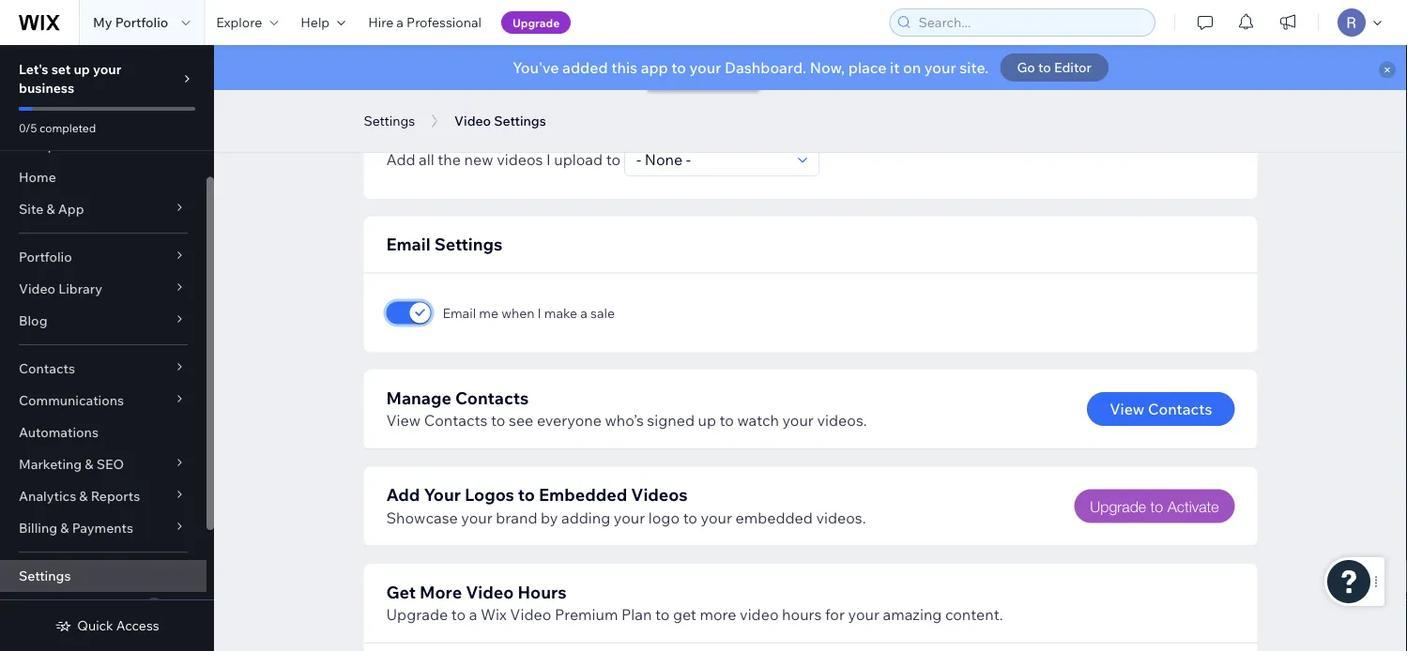 Task type: locate. For each thing, give the bounding box(es) containing it.
settings down 'billing'
[[19, 568, 71, 585]]

your right set
[[93, 61, 121, 77]]

1 vertical spatial add
[[387, 485, 420, 506]]

add inside add your logos to embedded videos showcase your brand by adding your logo to your embedded videos.
[[387, 485, 420, 506]]

upgrade inside button
[[513, 15, 560, 30]]

activate
[[1168, 498, 1220, 516]]

0 horizontal spatial as
[[932, 82, 947, 100]]

upgrade to activate
[[1091, 498, 1220, 516]]

email me when i make a sale
[[443, 305, 615, 321]]

1 vertical spatial settings
[[435, 234, 503, 255]]

hours
[[782, 606, 822, 625]]

& inside site & app dropdown button
[[46, 201, 55, 217]]

to.
[[900, 59, 918, 78]]

add
[[387, 150, 416, 169], [387, 485, 420, 506]]

all inside set a standard channel that all your videos will automatically be uploaded to. all the videos you upload are saved in your video library. you can add them to as many channels as you like.
[[582, 59, 597, 78]]

& right 'billing'
[[60, 520, 69, 537]]

your right for
[[849, 606, 880, 625]]

set
[[51, 61, 71, 77]]

upgrade for upgrade
[[513, 15, 560, 30]]

be
[[809, 59, 827, 78]]

uploaded
[[830, 59, 897, 78]]

0 vertical spatial videos.
[[818, 411, 868, 430]]

place
[[849, 58, 887, 77]]

get
[[673, 606, 697, 625]]

site & app
[[19, 201, 84, 217]]

your right watch
[[783, 411, 814, 430]]

0 horizontal spatial portfolio
[[19, 249, 72, 265]]

add for all
[[387, 150, 416, 169]]

& inside marketing & seo dropdown button
[[85, 456, 93, 473]]

i right the new
[[547, 150, 551, 169]]

video library
[[19, 281, 102, 297]]

1 horizontal spatial email
[[443, 305, 476, 321]]

1 horizontal spatial settings
[[364, 113, 415, 129]]

the
[[408, 82, 431, 100], [438, 150, 461, 169]]

automations
[[19, 425, 99, 441]]

access
[[116, 618, 159, 634]]

1 vertical spatial upgrade
[[1091, 498, 1147, 516]]

logo
[[649, 509, 680, 527]]

0 vertical spatial upload
[[513, 82, 562, 100]]

video up the blog
[[19, 281, 55, 297]]

site.
[[960, 58, 989, 77]]

0 horizontal spatial i
[[538, 305, 542, 321]]

1 horizontal spatial portfolio
[[115, 14, 168, 31]]

None field
[[631, 144, 793, 176]]

contacts
[[19, 361, 75, 377], [456, 387, 529, 409], [1149, 400, 1213, 419], [424, 411, 488, 430]]

home link
[[0, 162, 207, 193]]

videos. right watch
[[818, 411, 868, 430]]

email for email settings
[[387, 234, 431, 255]]

it
[[890, 58, 900, 77]]

settings inside button
[[364, 113, 415, 129]]

0 vertical spatial settings
[[364, 113, 415, 129]]

showcase
[[387, 509, 458, 527]]

email
[[387, 234, 431, 255], [443, 305, 476, 321]]

see
[[509, 411, 534, 430]]

all
[[582, 59, 597, 78], [419, 150, 435, 169]]

up right the signed
[[698, 411, 717, 430]]

as left many
[[932, 82, 947, 100]]

0 horizontal spatial view
[[387, 411, 421, 430]]

2 add from the top
[[387, 485, 420, 506]]

1 vertical spatial up
[[698, 411, 717, 430]]

videos right the new
[[497, 150, 543, 169]]

2 vertical spatial videos
[[497, 150, 543, 169]]

the right all
[[408, 82, 431, 100]]

your inside let's set up your business
[[93, 61, 121, 77]]

contacts inside popup button
[[19, 361, 75, 377]]

to down on
[[914, 82, 928, 100]]

sidebar element
[[0, 45, 214, 652]]

you down channel at the top left of page
[[484, 82, 510, 100]]

1 horizontal spatial all
[[582, 59, 597, 78]]

in
[[635, 82, 648, 100]]

go to editor button
[[1001, 54, 1109, 82]]

all left the new
[[419, 150, 435, 169]]

upload inside set a standard channel that all your videos will automatically be uploaded to. all the videos you upload are saved in your video library. you can add them to as many channels as you like.
[[513, 82, 562, 100]]

add all the new videos i upload to
[[387, 150, 621, 169]]

as down editor
[[1058, 82, 1074, 100]]

to left watch
[[720, 411, 734, 430]]

a left the sale
[[581, 305, 588, 321]]

go to editor
[[1018, 59, 1092, 76]]

1 add from the top
[[387, 150, 416, 169]]

upgrade up you've
[[513, 15, 560, 30]]

&
[[46, 201, 55, 217], [85, 456, 93, 473], [79, 488, 88, 505], [60, 520, 69, 537]]

0 vertical spatial upgrade
[[513, 15, 560, 30]]

2 as from the left
[[1058, 82, 1074, 100]]

added
[[563, 58, 608, 77]]

& for marketing
[[85, 456, 93, 473]]

0 vertical spatial i
[[547, 150, 551, 169]]

more
[[700, 606, 737, 625]]

& inside billing & payments dropdown button
[[60, 520, 69, 537]]

& left reports
[[79, 488, 88, 505]]

help
[[301, 14, 330, 31]]

to
[[672, 58, 687, 77], [1039, 59, 1052, 76], [914, 82, 928, 100], [606, 150, 621, 169], [491, 411, 506, 430], [720, 411, 734, 430], [518, 485, 535, 506], [1151, 498, 1164, 516], [683, 509, 698, 527], [452, 606, 466, 625], [656, 606, 670, 625]]

0 horizontal spatial upgrade
[[387, 606, 448, 625]]

go
[[1018, 59, 1036, 76]]

settings up me
[[435, 234, 503, 255]]

video library button
[[0, 273, 207, 305]]

0 vertical spatial the
[[408, 82, 431, 100]]

billing & payments
[[19, 520, 133, 537]]

portfolio right my
[[115, 14, 168, 31]]

upgrade for upgrade to activate
[[1091, 498, 1147, 516]]

2 vertical spatial upgrade
[[387, 606, 448, 625]]

add for your
[[387, 485, 420, 506]]

content.
[[946, 606, 1004, 625]]

2 horizontal spatial upgrade
[[1091, 498, 1147, 516]]

you
[[484, 82, 510, 100], [1077, 82, 1103, 100]]

& for analytics
[[79, 488, 88, 505]]

1 vertical spatial videos.
[[817, 509, 867, 527]]

upgrade inside button
[[1091, 498, 1147, 516]]

videos up in on the left top
[[635, 59, 682, 78]]

2 horizontal spatial settings
[[435, 234, 503, 255]]

1 horizontal spatial you
[[1077, 82, 1103, 100]]

hire
[[368, 14, 394, 31]]

standard
[[425, 59, 488, 78]]

1 you from the left
[[484, 82, 510, 100]]

your inside get more video hours upgrade to a wix video premium plan to get more video hours for your amazing content.
[[849, 606, 880, 625]]

0 vertical spatial portfolio
[[115, 14, 168, 31]]

when
[[502, 305, 535, 321]]

add your logos to embedded videos showcase your brand by adding your logo to your embedded videos.
[[387, 485, 867, 527]]

communications button
[[0, 385, 207, 417]]

now,
[[810, 58, 845, 77]]

upload down are
[[554, 150, 603, 169]]

blog button
[[0, 305, 207, 337]]

a inside set a standard channel that all your videos will automatically be uploaded to. all the videos you upload are saved in your video library. you can add them to as many channels as you like.
[[414, 59, 422, 78]]

your
[[690, 58, 722, 77], [925, 58, 957, 77], [601, 59, 632, 78], [93, 61, 121, 77], [651, 82, 682, 100], [783, 411, 814, 430], [462, 509, 493, 527], [614, 509, 645, 527], [701, 509, 733, 527], [849, 606, 880, 625]]

view inside button
[[1110, 400, 1145, 419]]

& right the site
[[46, 201, 55, 217]]

0 vertical spatial videos
[[635, 59, 682, 78]]

settings button
[[355, 107, 425, 135]]

will
[[685, 59, 708, 78]]

1 horizontal spatial view
[[1110, 400, 1145, 419]]

up right set
[[74, 61, 90, 77]]

1 horizontal spatial as
[[1058, 82, 1074, 100]]

0 vertical spatial up
[[74, 61, 90, 77]]

video inside set a standard channel that all your videos will automatically be uploaded to. all the videos you upload are saved in your video library. you can add them to as many channels as you like.
[[686, 82, 727, 100]]

1 as from the left
[[932, 82, 947, 100]]

upload down you've
[[513, 82, 562, 100]]

1 vertical spatial all
[[419, 150, 435, 169]]

as
[[932, 82, 947, 100], [1058, 82, 1074, 100]]

you down editor
[[1077, 82, 1103, 100]]

a left wix
[[469, 606, 478, 625]]

0 horizontal spatial email
[[387, 234, 431, 255]]

you've
[[513, 58, 559, 77]]

my
[[93, 14, 112, 31]]

0 horizontal spatial the
[[408, 82, 431, 100]]

manage contacts view contacts to see everyone who's signed up to watch your videos.
[[387, 387, 868, 430]]

add down settings button
[[387, 150, 416, 169]]

portfolio up video library
[[19, 249, 72, 265]]

0 vertical spatial email
[[387, 234, 431, 255]]

up
[[74, 61, 90, 77], [698, 411, 717, 430]]

0 vertical spatial all
[[582, 59, 597, 78]]

a inside get more video hours upgrade to a wix video premium plan to get more video hours for your amazing content.
[[469, 606, 478, 625]]

quick access button
[[55, 618, 159, 635]]

reports
[[91, 488, 140, 505]]

1 vertical spatial the
[[438, 150, 461, 169]]

settings
[[364, 113, 415, 129], [435, 234, 503, 255], [19, 568, 71, 585]]

2 vertical spatial settings
[[19, 568, 71, 585]]

email settings
[[387, 234, 503, 255]]

0/5
[[19, 121, 37, 135]]

& inside analytics & reports dropdown button
[[79, 488, 88, 505]]

video down updated
[[686, 82, 727, 100]]

updated
[[665, 66, 716, 81]]

contacts button
[[0, 353, 207, 385]]

& left the seo
[[85, 456, 93, 473]]

1 horizontal spatial up
[[698, 411, 717, 430]]

settings down all
[[364, 113, 415, 129]]

add up showcase
[[387, 485, 420, 506]]

0 horizontal spatial you
[[484, 82, 510, 100]]

settings inside sidebar element
[[19, 568, 71, 585]]

video up wix
[[466, 582, 514, 603]]

me
[[479, 305, 499, 321]]

1 vertical spatial videos
[[434, 82, 481, 100]]

a right set
[[414, 59, 422, 78]]

this
[[612, 58, 638, 77]]

& for site
[[46, 201, 55, 217]]

email for email me when i make a sale
[[443, 305, 476, 321]]

completed
[[40, 121, 96, 135]]

1 vertical spatial email
[[443, 305, 476, 321]]

automations link
[[0, 417, 207, 449]]

0/5 completed
[[19, 121, 96, 135]]

the left the new
[[438, 150, 461, 169]]

your down logos
[[462, 509, 493, 527]]

0 horizontal spatial settings
[[19, 568, 71, 585]]

1 horizontal spatial upgrade
[[513, 15, 560, 30]]

0 vertical spatial add
[[387, 150, 416, 169]]

1 horizontal spatial the
[[438, 150, 461, 169]]

you've added this app to your dashboard. now, place it on your site. alert
[[214, 45, 1408, 90]]

1 vertical spatial portfolio
[[19, 249, 72, 265]]

to left "get"
[[656, 606, 670, 625]]

videos. right embedded
[[817, 509, 867, 527]]

all right that
[[582, 59, 597, 78]]

to inside set a standard channel that all your videos will automatically be uploaded to. all the videos you upload are saved in your video library. you can add them to as many channels as you like.
[[914, 82, 928, 100]]

0 horizontal spatial videos
[[434, 82, 481, 100]]

upgrade left activate
[[1091, 498, 1147, 516]]

upgrade down get
[[387, 606, 448, 625]]

i left make
[[538, 305, 542, 321]]

sale
[[591, 305, 615, 321]]

0 horizontal spatial up
[[74, 61, 90, 77]]

videos down "standard"
[[434, 82, 481, 100]]



Task type: vqa. For each thing, say whether or not it's contained in the screenshot.
Editor
yes



Task type: describe. For each thing, give the bounding box(es) containing it.
who's
[[605, 411, 644, 430]]

your right app
[[690, 58, 722, 77]]

channels
[[992, 82, 1055, 100]]

your up saved
[[601, 59, 632, 78]]

settings link
[[0, 561, 207, 593]]

2 horizontal spatial videos
[[635, 59, 682, 78]]

1 vertical spatial upload
[[554, 150, 603, 169]]

2 you from the left
[[1077, 82, 1103, 100]]

everyone
[[537, 411, 602, 430]]

embedded
[[539, 485, 628, 506]]

professional
[[407, 14, 482, 31]]

& for billing
[[60, 520, 69, 537]]

to right app
[[672, 58, 687, 77]]

seo
[[96, 456, 124, 473]]

logos
[[465, 485, 515, 506]]

help button
[[290, 0, 357, 45]]

billing & payments button
[[0, 513, 207, 545]]

wix
[[481, 606, 507, 625]]

Search... field
[[913, 9, 1150, 36]]

1 horizontal spatial videos
[[497, 150, 543, 169]]

video down hours
[[510, 606, 552, 625]]

marketing
[[19, 456, 82, 473]]

plan
[[622, 606, 652, 625]]

your left logo
[[614, 509, 645, 527]]

adding
[[562, 509, 611, 527]]

quick access
[[77, 618, 159, 634]]

a right hire
[[397, 14, 404, 31]]

site
[[19, 201, 43, 217]]

set
[[387, 59, 410, 78]]

them
[[874, 82, 911, 100]]

hours
[[518, 582, 567, 603]]

by
[[541, 509, 558, 527]]

like.
[[1106, 82, 1133, 100]]

up inside let's set up your business
[[74, 61, 90, 77]]

amazing
[[883, 606, 942, 625]]

that
[[550, 59, 578, 78]]

my portfolio
[[93, 14, 168, 31]]

to left activate
[[1151, 498, 1164, 516]]

your right logo
[[701, 509, 733, 527]]

marketing & seo button
[[0, 449, 207, 481]]

contacts inside button
[[1149, 400, 1213, 419]]

view contacts
[[1110, 400, 1213, 419]]

hire a professional
[[368, 14, 482, 31]]

video inside popup button
[[19, 281, 55, 297]]

more
[[420, 582, 462, 603]]

embedded
[[736, 509, 813, 527]]

your
[[424, 485, 461, 506]]

signed
[[647, 411, 695, 430]]

up inside manage contacts view contacts to see everyone who's signed up to watch your videos.
[[698, 411, 717, 430]]

app
[[58, 201, 84, 217]]

on
[[904, 58, 922, 77]]

video
[[740, 606, 779, 625]]

billing
[[19, 520, 57, 537]]

all
[[387, 82, 404, 100]]

portfolio button
[[0, 241, 207, 273]]

1 vertical spatial i
[[538, 305, 542, 321]]

you
[[786, 82, 812, 100]]

site & app button
[[0, 193, 207, 225]]

blog
[[19, 313, 47, 329]]

setup link
[[0, 130, 207, 162]]

saved
[[591, 82, 632, 100]]

to down the more
[[452, 606, 466, 625]]

hire a professional link
[[357, 0, 493, 45]]

to up brand
[[518, 485, 535, 506]]

get
[[387, 582, 416, 603]]

editor
[[1055, 59, 1092, 76]]

videos. inside add your logos to embedded videos showcase your brand by adding your logo to your embedded videos.
[[817, 509, 867, 527]]

videos. inside manage contacts view contacts to see everyone who's signed up to watch your videos.
[[818, 411, 868, 430]]

automatically
[[711, 59, 805, 78]]

to down saved
[[606, 150, 621, 169]]

let's set up your business
[[19, 61, 121, 96]]

videos
[[631, 485, 688, 506]]

make
[[545, 305, 578, 321]]

upgrade inside get more video hours upgrade to a wix video premium plan to get more video hours for your amazing content.
[[387, 606, 448, 625]]

are
[[565, 82, 587, 100]]

let's
[[19, 61, 48, 77]]

1 horizontal spatial i
[[547, 150, 551, 169]]

manage
[[387, 387, 452, 409]]

payments
[[72, 520, 133, 537]]

your right in on the left top
[[651, 82, 682, 100]]

get more video hours upgrade to a wix video premium plan to get more video hours for your amazing content.
[[387, 582, 1004, 625]]

many
[[951, 82, 989, 100]]

set a standard channel that all your videos will automatically be uploaded to. all the videos you upload are saved in your video library. you can add them to as many channels as you like.
[[387, 59, 1133, 100]]

to right go
[[1039, 59, 1052, 76]]

explore
[[216, 14, 262, 31]]

quick
[[77, 618, 113, 634]]

settings for "settings" link
[[19, 568, 71, 585]]

home
[[19, 169, 56, 186]]

can
[[815, 82, 840, 100]]

watch
[[738, 411, 780, 430]]

brand
[[496, 509, 538, 527]]

your right on
[[925, 58, 957, 77]]

settings for settings button
[[364, 113, 415, 129]]

app
[[641, 58, 668, 77]]

0 horizontal spatial all
[[419, 150, 435, 169]]

analytics & reports button
[[0, 481, 207, 513]]

your inside manage contacts view contacts to see everyone who's signed up to watch your videos.
[[783, 411, 814, 430]]

upgrade button
[[502, 11, 571, 34]]

to left see
[[491, 411, 506, 430]]

portfolio inside portfolio "popup button"
[[19, 249, 72, 265]]

library
[[58, 281, 102, 297]]

view inside manage contacts view contacts to see everyone who's signed up to watch your videos.
[[387, 411, 421, 430]]

upgrade to activate button
[[1075, 490, 1236, 524]]

analytics
[[19, 488, 76, 505]]

the inside set a standard channel that all your videos will automatically be uploaded to. all the videos you upload are saved in your video library. you can add them to as many channels as you like.
[[408, 82, 431, 100]]

you've added this app to your dashboard. now, place it on your site.
[[513, 58, 989, 77]]

to right logo
[[683, 509, 698, 527]]



